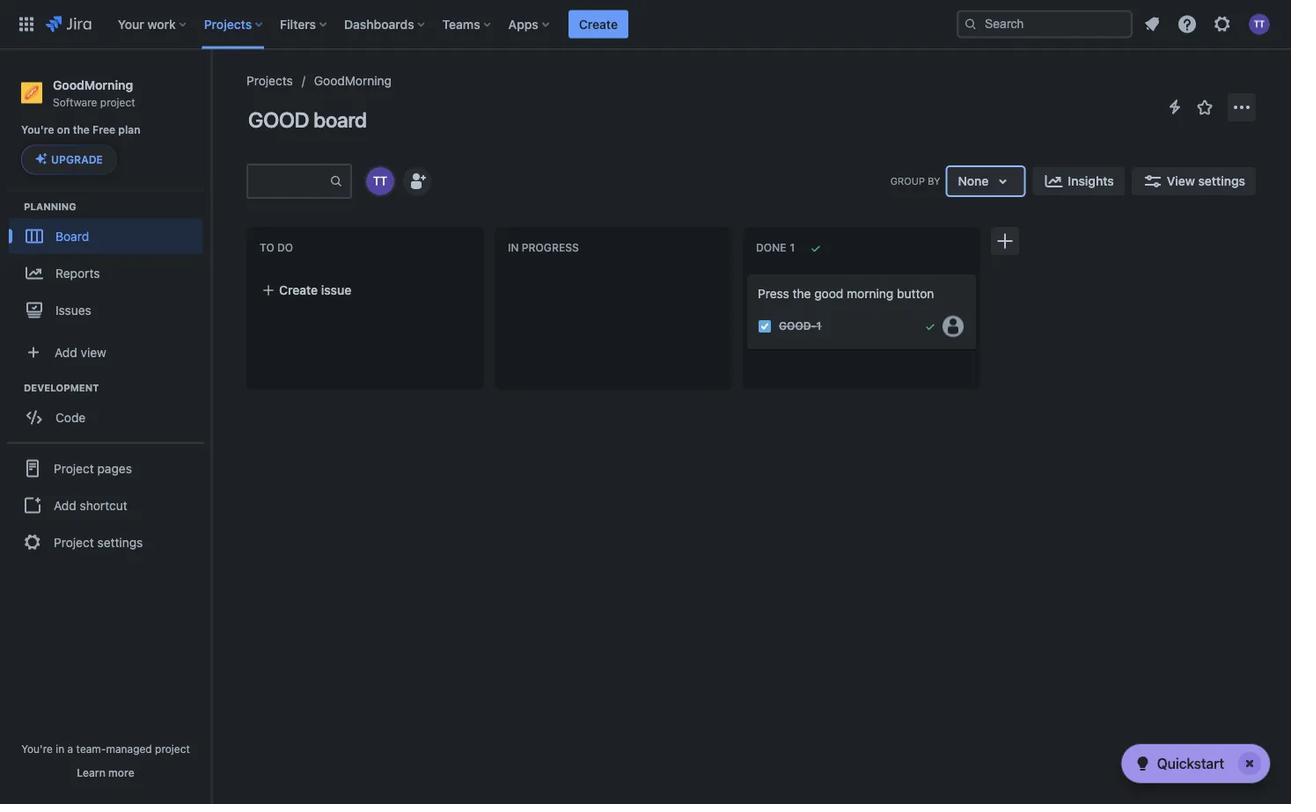 Task type: locate. For each thing, give the bounding box(es) containing it.
automations menu button icon image
[[1165, 96, 1186, 118]]

banner
[[0, 0, 1291, 49]]

create issue image
[[737, 262, 758, 283]]

1 project from the top
[[54, 461, 94, 476]]

dashboards
[[344, 17, 414, 31]]

filters
[[280, 17, 316, 31]]

pages
[[97, 461, 132, 476]]

good
[[814, 287, 844, 301]]

your profile and settings image
[[1249, 14, 1270, 35]]

plan
[[118, 124, 140, 136]]

settings inside project settings link
[[97, 535, 143, 550]]

your work
[[118, 17, 176, 31]]

the
[[73, 124, 90, 136], [793, 287, 811, 301]]

0 vertical spatial project
[[100, 96, 135, 108]]

projects up sidebar navigation icon
[[204, 17, 252, 31]]

work
[[147, 17, 176, 31]]

settings
[[1198, 174, 1246, 188], [97, 535, 143, 550]]

settings right view
[[1198, 174, 1246, 188]]

free
[[93, 124, 115, 136]]

0 vertical spatial add
[[55, 345, 77, 360]]

filters button
[[275, 10, 334, 38]]

jira image
[[46, 14, 91, 35], [46, 14, 91, 35]]

press the good morning button
[[758, 287, 934, 301]]

insights image
[[1043, 171, 1065, 192]]

1 horizontal spatial create
[[579, 17, 618, 31]]

notifications image
[[1142, 14, 1163, 35]]

apps
[[509, 17, 539, 31]]

teams
[[442, 17, 480, 31]]

project down "add shortcut"
[[54, 535, 94, 550]]

0 vertical spatial create
[[579, 17, 618, 31]]

project up "add shortcut"
[[54, 461, 94, 476]]

help image
[[1177, 14, 1198, 35]]

banner containing your work
[[0, 0, 1291, 49]]

0 vertical spatial projects
[[204, 17, 252, 31]]

0 vertical spatial the
[[73, 124, 90, 136]]

the right on
[[73, 124, 90, 136]]

add view button
[[11, 335, 201, 370]]

done image
[[923, 319, 938, 333], [923, 319, 938, 333]]

project
[[100, 96, 135, 108], [155, 743, 190, 755]]

1 horizontal spatial goodmorning
[[314, 74, 392, 88]]

quickstart
[[1157, 756, 1224, 772]]

software
[[53, 96, 97, 108]]

create inside button
[[579, 17, 618, 31]]

1 vertical spatial create
[[279, 283, 318, 298]]

code link
[[9, 400, 202, 435]]

project settings
[[54, 535, 143, 550]]

goodmorning up board
[[314, 74, 392, 88]]

add
[[55, 345, 77, 360], [54, 498, 76, 513]]

create right apps popup button
[[579, 17, 618, 31]]

projects for projects dropdown button
[[204, 17, 252, 31]]

projects link
[[246, 70, 293, 92]]

1 vertical spatial you're
[[21, 743, 53, 755]]

2 you're from the top
[[21, 743, 53, 755]]

projects
[[204, 17, 252, 31], [246, 74, 293, 88]]

0 vertical spatial you're
[[21, 124, 54, 136]]

0 horizontal spatial project
[[100, 96, 135, 108]]

by
[[928, 175, 941, 187]]

settings down add shortcut button
[[97, 535, 143, 550]]

projects up good
[[246, 74, 293, 88]]

0 horizontal spatial create
[[279, 283, 318, 298]]

project up plan on the left of page
[[100, 96, 135, 108]]

task image
[[758, 319, 772, 333]]

upgrade
[[51, 153, 103, 166]]

1 horizontal spatial the
[[793, 287, 811, 301]]

0 horizontal spatial the
[[73, 124, 90, 136]]

good
[[248, 107, 309, 132]]

goodmorning for goodmorning
[[314, 74, 392, 88]]

settings for project settings
[[97, 535, 143, 550]]

add view
[[55, 345, 106, 360]]

search image
[[964, 17, 978, 31]]

progress
[[522, 242, 579, 254]]

create inside button
[[279, 283, 318, 298]]

planning
[[24, 201, 76, 212]]

reports
[[55, 266, 100, 280]]

0 horizontal spatial goodmorning
[[53, 77, 133, 92]]

planning group
[[9, 199, 210, 333]]

create
[[579, 17, 618, 31], [279, 283, 318, 298]]

add left shortcut
[[54, 498, 76, 513]]

done element
[[756, 242, 799, 254]]

add left the view
[[55, 345, 77, 360]]

in
[[56, 743, 64, 755]]

insights
[[1068, 174, 1114, 188]]

settings inside view settings button
[[1198, 174, 1246, 188]]

done
[[756, 242, 786, 254]]

apps button
[[503, 10, 556, 38]]

0 vertical spatial settings
[[1198, 174, 1246, 188]]

issue
[[321, 283, 351, 298]]

group by
[[891, 175, 941, 187]]

0 vertical spatial project
[[54, 461, 94, 476]]

1 vertical spatial project
[[54, 535, 94, 550]]

more
[[108, 767, 134, 779]]

goodmorning up "software"
[[53, 77, 133, 92]]

settings image
[[1212, 14, 1233, 35]]

you're for you're in a team-managed project
[[21, 743, 53, 755]]

projects inside dropdown button
[[204, 17, 252, 31]]

project right managed
[[155, 743, 190, 755]]

project pages link
[[7, 449, 204, 488]]

development group
[[9, 381, 210, 440]]

add inside dropdown button
[[55, 345, 77, 360]]

project
[[54, 461, 94, 476], [54, 535, 94, 550]]

you're left in
[[21, 743, 53, 755]]

1 vertical spatial projects
[[246, 74, 293, 88]]

group
[[7, 442, 204, 567]]

dashboards button
[[339, 10, 432, 38]]

2 project from the top
[[54, 535, 94, 550]]

create left issue
[[279, 283, 318, 298]]

you're left on
[[21, 124, 54, 136]]

goodmorning inside goodmorning software project
[[53, 77, 133, 92]]

1 vertical spatial project
[[155, 743, 190, 755]]

you're
[[21, 124, 54, 136], [21, 743, 53, 755]]

1 vertical spatial settings
[[97, 535, 143, 550]]

goodmorning link
[[314, 70, 392, 92]]

none button
[[948, 167, 1024, 195]]

0 horizontal spatial settings
[[97, 535, 143, 550]]

to
[[260, 242, 274, 254]]

you're on the free plan
[[21, 124, 140, 136]]

add inside button
[[54, 498, 76, 513]]

quickstart button
[[1122, 745, 1270, 783]]

1 vertical spatial add
[[54, 498, 76, 513]]

1 horizontal spatial settings
[[1198, 174, 1246, 188]]

goodmorning
[[314, 74, 392, 88], [53, 77, 133, 92]]

1 you're from the top
[[21, 124, 54, 136]]

the left good
[[793, 287, 811, 301]]

managed
[[106, 743, 152, 755]]

add for add shortcut
[[54, 498, 76, 513]]

projects button
[[199, 10, 269, 38]]

group containing project pages
[[7, 442, 204, 567]]

goodmorning software project
[[53, 77, 135, 108]]

1
[[816, 320, 822, 333]]

1 horizontal spatial project
[[155, 743, 190, 755]]

in
[[508, 242, 519, 254]]



Task type: describe. For each thing, give the bounding box(es) containing it.
a
[[67, 743, 73, 755]]

Search this board text field
[[248, 165, 329, 197]]

press
[[758, 287, 789, 301]]

unassigned image
[[943, 316, 964, 337]]

development image
[[3, 377, 24, 398]]

your
[[118, 17, 144, 31]]

planning image
[[3, 196, 24, 217]]

learn more
[[77, 767, 134, 779]]

create issue button
[[251, 275, 480, 306]]

button
[[897, 287, 934, 301]]

add people image
[[407, 171, 428, 192]]

goodmorning for goodmorning software project
[[53, 77, 133, 92]]

project for project settings
[[54, 535, 94, 550]]

board
[[313, 107, 367, 132]]

good-1
[[779, 320, 822, 333]]

you're for you're on the free plan
[[21, 124, 54, 136]]

board
[[55, 229, 89, 243]]

board link
[[9, 219, 202, 254]]

star good board image
[[1195, 97, 1216, 118]]

settings for view settings
[[1198, 174, 1246, 188]]

reports link
[[9, 254, 202, 293]]

shortcut
[[80, 498, 127, 513]]

project settings link
[[7, 523, 204, 562]]

good-
[[779, 320, 816, 333]]

teams button
[[437, 10, 498, 38]]

add shortcut
[[54, 498, 127, 513]]

project for project pages
[[54, 461, 94, 476]]

Search field
[[957, 10, 1133, 38]]

upgrade button
[[22, 146, 116, 174]]

none
[[958, 174, 989, 188]]

project inside goodmorning software project
[[100, 96, 135, 108]]

learn
[[77, 767, 105, 779]]

1 vertical spatial the
[[793, 287, 811, 301]]

code
[[55, 410, 86, 425]]

projects for projects link
[[246, 74, 293, 88]]

create issue
[[279, 283, 351, 298]]

development
[[24, 382, 99, 393]]

morning
[[847, 287, 894, 301]]

primary element
[[11, 0, 957, 49]]

view settings
[[1167, 174, 1246, 188]]

create for create
[[579, 17, 618, 31]]

issues
[[55, 303, 91, 317]]

do
[[277, 242, 293, 254]]

you're in a team-managed project
[[21, 743, 190, 755]]

on
[[57, 124, 70, 136]]

issues link
[[9, 293, 202, 328]]

check image
[[1133, 754, 1154, 775]]

your work button
[[112, 10, 193, 38]]

add shortcut button
[[7, 488, 204, 523]]

create column image
[[995, 231, 1016, 252]]

view settings button
[[1132, 167, 1256, 195]]

team-
[[76, 743, 106, 755]]

good board
[[248, 107, 367, 132]]

dismiss quickstart image
[[1236, 750, 1264, 778]]

view
[[81, 345, 106, 360]]

group
[[891, 175, 925, 187]]

appswitcher icon image
[[16, 14, 37, 35]]

add for add view
[[55, 345, 77, 360]]

sidebar navigation image
[[192, 70, 231, 106]]

to do
[[260, 242, 293, 254]]

create for create issue
[[279, 283, 318, 298]]

project pages
[[54, 461, 132, 476]]

learn more button
[[77, 766, 134, 780]]

more image
[[1232, 97, 1253, 118]]

view
[[1167, 174, 1195, 188]]

create button
[[569, 10, 628, 38]]

insights button
[[1033, 167, 1125, 195]]

terry turtle image
[[366, 167, 394, 195]]

good-1 link
[[779, 319, 822, 334]]

in progress
[[508, 242, 579, 254]]



Task type: vqa. For each thing, say whether or not it's contained in the screenshot.
1 – 2 of 2 to the bottom
no



